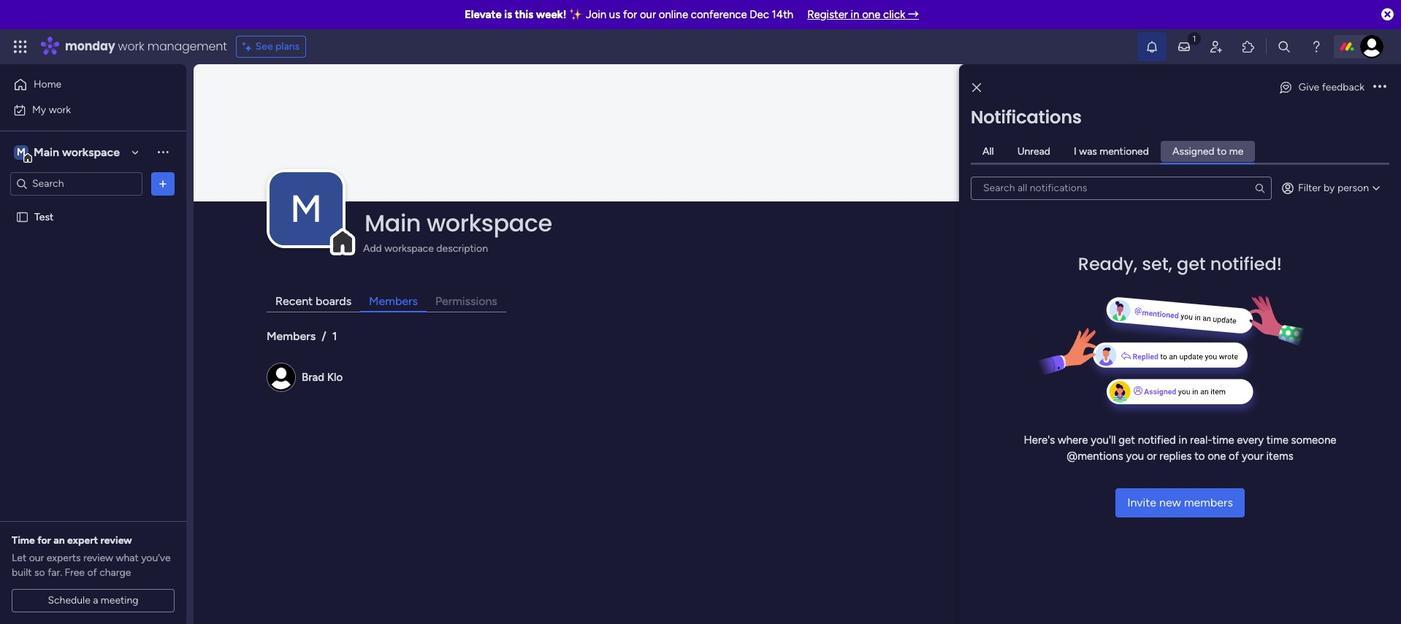 Task type: locate. For each thing, give the bounding box(es) containing it.
brad klo image
[[1360, 35, 1384, 58]]

0 vertical spatial in
[[851, 8, 859, 21]]

for
[[623, 8, 637, 21], [37, 535, 51, 547]]

schedule
[[48, 595, 90, 607]]

1 vertical spatial to
[[1194, 450, 1205, 463]]

review up charge
[[83, 552, 113, 565]]

test
[[34, 211, 54, 223]]

1 vertical spatial work
[[49, 103, 71, 116]]

inbox image
[[1177, 39, 1191, 54]]

register
[[807, 8, 848, 21]]

1 horizontal spatial in
[[1179, 434, 1187, 447]]

0 vertical spatial work
[[118, 38, 144, 55]]

you'll
[[1091, 434, 1116, 447]]

what
[[116, 552, 139, 565]]

0 horizontal spatial one
[[862, 8, 881, 21]]

our up so
[[29, 552, 44, 565]]

notified
[[1138, 434, 1176, 447]]

1 horizontal spatial main
[[365, 207, 421, 240]]

was
[[1079, 145, 1097, 157]]

1 horizontal spatial one
[[1208, 450, 1226, 463]]

none search field inside dialog
[[971, 176, 1272, 200]]

public board image
[[15, 210, 29, 224]]

1 vertical spatial workspace image
[[270, 172, 343, 246]]

see plans
[[255, 40, 300, 53]]

1 horizontal spatial workspace image
[[270, 172, 343, 246]]

work right monday
[[118, 38, 144, 55]]

our left online
[[640, 8, 656, 21]]

to
[[1217, 145, 1227, 157], [1194, 450, 1205, 463]]

0 vertical spatial main
[[34, 145, 59, 159]]

to down "real-"
[[1194, 450, 1205, 463]]

for left an
[[37, 535, 51, 547]]

1 horizontal spatial for
[[623, 8, 637, 21]]

of right free
[[87, 567, 97, 579]]

give feedback button
[[1272, 76, 1370, 99]]

schedule a meeting button
[[12, 589, 175, 613]]

0 horizontal spatial our
[[29, 552, 44, 565]]

get inside here's where you'll get notified in real-time every time someone @mentions you or replies to one of your items
[[1119, 434, 1135, 447]]

home
[[34, 78, 62, 91]]

help image
[[1309, 39, 1324, 54]]

0 horizontal spatial m
[[17, 146, 26, 158]]

dec
[[750, 8, 769, 21]]

you
[[1126, 450, 1144, 463]]

1 vertical spatial workspace
[[427, 207, 552, 240]]

None search field
[[971, 176, 1272, 200]]

you've
[[141, 552, 171, 565]]

one
[[862, 8, 881, 21], [1208, 450, 1226, 463]]

work right my
[[49, 103, 71, 116]]

experts
[[47, 552, 81, 565]]

0 horizontal spatial members
[[267, 330, 316, 343]]

get up you
[[1119, 434, 1135, 447]]

far.
[[48, 567, 62, 579]]

1 horizontal spatial our
[[640, 8, 656, 21]]

new
[[1159, 496, 1181, 510]]

main inside workspace selection element
[[34, 145, 59, 159]]

0 vertical spatial members
[[369, 294, 418, 308]]

workspace
[[62, 145, 120, 159], [427, 207, 552, 240], [384, 243, 434, 255]]

members for members / 1
[[267, 330, 316, 343]]

items
[[1266, 450, 1293, 463]]

0 horizontal spatial main
[[34, 145, 59, 159]]

join
[[586, 8, 606, 21]]

time left every
[[1212, 434, 1234, 447]]

get
[[1177, 252, 1206, 276], [1119, 434, 1135, 447]]

option
[[0, 204, 186, 207]]

1 horizontal spatial time
[[1266, 434, 1288, 447]]

Search in workspace field
[[31, 175, 122, 192]]

replies
[[1160, 450, 1192, 463]]

see plans button
[[236, 36, 306, 58]]

elevate
[[465, 8, 502, 21]]

0 horizontal spatial work
[[49, 103, 71, 116]]

members left the /
[[267, 330, 316, 343]]

so
[[34, 567, 45, 579]]

0 horizontal spatial time
[[1212, 434, 1234, 447]]

monday
[[65, 38, 115, 55]]

1 horizontal spatial members
[[369, 294, 418, 308]]

main down my work
[[34, 145, 59, 159]]

one inside here's where you'll get notified in real-time every time someone @mentions you or replies to one of your items
[[1208, 450, 1226, 463]]

workspace options image
[[156, 145, 170, 159]]

expert
[[67, 535, 98, 547]]

1 vertical spatial for
[[37, 535, 51, 547]]

0 horizontal spatial get
[[1119, 434, 1135, 447]]

members
[[369, 294, 418, 308], [267, 330, 316, 343]]

in right "register"
[[851, 8, 859, 21]]

of
[[1229, 450, 1239, 463], [87, 567, 97, 579]]

1 horizontal spatial work
[[118, 38, 144, 55]]

members / 1
[[267, 330, 337, 343]]

options image
[[156, 176, 170, 191]]

1 horizontal spatial m
[[290, 186, 322, 232]]

work
[[118, 38, 144, 55], [49, 103, 71, 116]]

to left me
[[1217, 145, 1227, 157]]

review up what
[[100, 535, 132, 547]]

unread
[[1017, 145, 1050, 157]]

main for main workspace
[[34, 145, 59, 159]]

recent boards
[[275, 294, 351, 308]]

in up replies
[[1179, 434, 1187, 447]]

1 vertical spatial of
[[87, 567, 97, 579]]

management
[[147, 38, 227, 55]]

1 vertical spatial members
[[267, 330, 316, 343]]

main up add at the left of page
[[365, 207, 421, 240]]

1 vertical spatial in
[[1179, 434, 1187, 447]]

1 horizontal spatial of
[[1229, 450, 1239, 463]]

in
[[851, 8, 859, 21], [1179, 434, 1187, 447]]

Main workspace field
[[361, 207, 1342, 240]]

invite new members
[[1127, 496, 1233, 510]]

time for an expert review let our experts review what you've built so far. free of charge
[[12, 535, 171, 579]]

week!
[[536, 8, 566, 21]]

of inside time for an expert review let our experts review what you've built so far. free of charge
[[87, 567, 97, 579]]

or
[[1147, 450, 1157, 463]]

person
[[1337, 182, 1369, 194]]

main
[[34, 145, 59, 159], [365, 207, 421, 240]]

1 vertical spatial get
[[1119, 434, 1135, 447]]

members down add at the left of page
[[369, 294, 418, 308]]

by
[[1324, 182, 1335, 194]]

of left your
[[1229, 450, 1239, 463]]

workspace image
[[14, 144, 28, 160], [270, 172, 343, 246]]

boards
[[316, 294, 351, 308]]

m
[[17, 146, 26, 158], [290, 186, 322, 232]]

time
[[1212, 434, 1234, 447], [1266, 434, 1288, 447]]

0 horizontal spatial of
[[87, 567, 97, 579]]

dialog
[[959, 64, 1401, 625]]

0 vertical spatial workspace image
[[14, 144, 28, 160]]

brad klo
[[302, 371, 343, 384]]

1 vertical spatial m
[[290, 186, 322, 232]]

2 vertical spatial workspace
[[384, 243, 434, 255]]

0 vertical spatial for
[[623, 8, 637, 21]]

let
[[12, 552, 26, 565]]

to inside here's where you'll get notified in real-time every time someone @mentions you or replies to one of your items
[[1194, 450, 1205, 463]]

workspace up "description"
[[427, 207, 552, 240]]

0 vertical spatial our
[[640, 8, 656, 21]]

0 horizontal spatial for
[[37, 535, 51, 547]]

one left click
[[862, 8, 881, 21]]

mentioned
[[1100, 145, 1149, 157]]

register in one click →
[[807, 8, 919, 21]]

1
[[332, 330, 337, 343]]

0 vertical spatial to
[[1217, 145, 1227, 157]]

in inside here's where you'll get notified in real-time every time someone @mentions you or replies to one of your items
[[1179, 434, 1187, 447]]

for right us
[[623, 8, 637, 21]]

our
[[640, 8, 656, 21], [29, 552, 44, 565]]

charge
[[99, 567, 131, 579]]

brad
[[302, 371, 324, 384]]

workspace for main workspace add workspace description
[[427, 207, 552, 240]]

one down "real-"
[[1208, 450, 1226, 463]]

0 horizontal spatial to
[[1194, 450, 1205, 463]]

where
[[1058, 434, 1088, 447]]

m inside dropdown button
[[290, 186, 322, 232]]

0 vertical spatial of
[[1229, 450, 1239, 463]]

1 horizontal spatial get
[[1177, 252, 1206, 276]]

1 vertical spatial our
[[29, 552, 44, 565]]

schedule a meeting
[[48, 595, 138, 607]]

give
[[1298, 81, 1319, 93]]

1 vertical spatial main
[[365, 207, 421, 240]]

time up items
[[1266, 434, 1288, 447]]

0 vertical spatial m
[[17, 146, 26, 158]]

workspace up search in workspace field
[[62, 145, 120, 159]]

home button
[[9, 73, 157, 96]]

work inside button
[[49, 103, 71, 116]]

main inside main workspace add workspace description
[[365, 207, 421, 240]]

klo
[[327, 371, 343, 384]]

click
[[883, 8, 905, 21]]

1 vertical spatial one
[[1208, 450, 1226, 463]]

members for members
[[369, 294, 418, 308]]

2 time from the left
[[1266, 434, 1288, 447]]

our inside time for an expert review let our experts review what you've built so far. free of charge
[[29, 552, 44, 565]]

options image
[[1373, 83, 1386, 93]]

0 horizontal spatial workspace image
[[14, 144, 28, 160]]

0 horizontal spatial in
[[851, 8, 859, 21]]

get right set,
[[1177, 252, 1206, 276]]

i
[[1074, 145, 1077, 157]]

notified!
[[1210, 252, 1282, 276]]

0 vertical spatial workspace
[[62, 145, 120, 159]]

0 vertical spatial one
[[862, 8, 881, 21]]

workspace right add at the left of page
[[384, 243, 434, 255]]

an
[[54, 535, 65, 547]]

my work button
[[9, 98, 157, 122]]

invite members image
[[1209, 39, 1224, 54]]

members
[[1184, 496, 1233, 510]]



Task type: vqa. For each thing, say whether or not it's contained in the screenshot.
is
yes



Task type: describe. For each thing, give the bounding box(es) containing it.
assigned to me
[[1172, 145, 1244, 157]]

elevate is this week! ✨ join us for our online conference dec 14th
[[465, 8, 793, 21]]

online
[[659, 8, 688, 21]]

filter by person button
[[1275, 176, 1389, 200]]

dialog containing notifications
[[959, 64, 1401, 625]]

a
[[93, 595, 98, 607]]

search image
[[1254, 182, 1266, 194]]

workspace image inside workspace selection element
[[14, 144, 28, 160]]

my
[[32, 103, 46, 116]]

someone
[[1291, 434, 1336, 447]]

invite new members button
[[1116, 488, 1245, 518]]

notifications image
[[1145, 39, 1159, 54]]

ready, set, get notified!
[[1078, 252, 1282, 276]]

1 time from the left
[[1212, 434, 1234, 447]]

plans
[[275, 40, 300, 53]]

select product image
[[13, 39, 28, 54]]

m button
[[270, 172, 343, 246]]

assigned
[[1172, 145, 1214, 157]]

here's where you'll get notified in real-time every time someone @mentions you or replies to one of your items
[[1024, 434, 1336, 463]]

us
[[609, 8, 620, 21]]

✨
[[569, 8, 583, 21]]

main workspace
[[34, 145, 120, 159]]

description
[[436, 243, 488, 255]]

filter by person
[[1298, 182, 1369, 194]]

1 image
[[1188, 30, 1201, 46]]

ready,
[[1078, 252, 1137, 276]]

@mentions
[[1067, 450, 1123, 463]]

work for monday
[[118, 38, 144, 55]]

is
[[504, 8, 512, 21]]

→
[[908, 8, 919, 21]]

of inside here's where you'll get notified in real-time every time someone @mentions you or replies to one of your items
[[1229, 450, 1239, 463]]

monday work management
[[65, 38, 227, 55]]

all
[[982, 145, 994, 157]]

14th
[[772, 8, 793, 21]]

1 horizontal spatial to
[[1217, 145, 1227, 157]]

me
[[1229, 145, 1244, 157]]

notifications
[[971, 105, 1082, 129]]

Search all notifications search field
[[971, 176, 1272, 200]]

see
[[255, 40, 273, 53]]

work for my
[[49, 103, 71, 116]]

for inside time for an expert review let our experts review what you've built so far. free of charge
[[37, 535, 51, 547]]

filter
[[1298, 182, 1321, 194]]

m inside workspace selection element
[[17, 146, 26, 158]]

set,
[[1142, 252, 1172, 276]]

main workspace add workspace description
[[363, 207, 552, 255]]

free
[[65, 567, 85, 579]]

every
[[1237, 434, 1264, 447]]

give feedback
[[1298, 81, 1365, 93]]

0 vertical spatial get
[[1177, 252, 1206, 276]]

meeting
[[101, 595, 138, 607]]

i was mentioned
[[1074, 145, 1149, 157]]

1 vertical spatial review
[[83, 552, 113, 565]]

invite
[[1127, 496, 1156, 510]]

feedback
[[1322, 81, 1365, 93]]

register in one click → link
[[807, 8, 919, 21]]

my work
[[32, 103, 71, 116]]

/
[[322, 330, 326, 343]]

search everything image
[[1277, 39, 1291, 54]]

apps image
[[1241, 39, 1256, 54]]

workspace for main workspace
[[62, 145, 120, 159]]

main for main workspace add workspace description
[[365, 207, 421, 240]]

conference
[[691, 8, 747, 21]]

test list box
[[0, 202, 186, 427]]

this
[[515, 8, 533, 21]]

0 vertical spatial review
[[100, 535, 132, 547]]

recent
[[275, 294, 313, 308]]

real-
[[1190, 434, 1212, 447]]

built
[[12, 567, 32, 579]]

permissions
[[435, 294, 497, 308]]

here's
[[1024, 434, 1055, 447]]

your
[[1242, 450, 1264, 463]]

workspace selection element
[[14, 144, 122, 163]]

brad klo link
[[302, 371, 343, 384]]

time
[[12, 535, 35, 547]]



